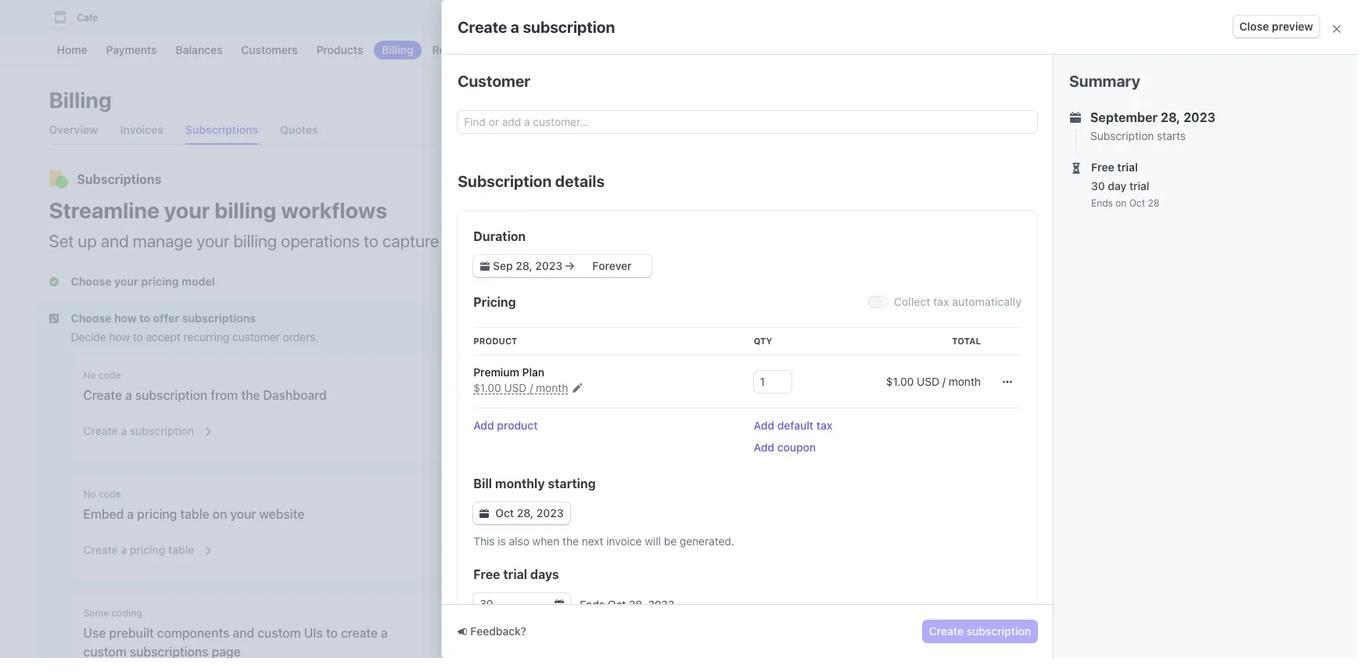 Task type: vqa. For each thing, say whether or not it's contained in the screenshot.
Scale
yes



Task type: describe. For each thing, give the bounding box(es) containing it.
view docs button
[[462, 539, 544, 567]]

to right the upgrade
[[972, 373, 983, 386]]

september
[[1091, 110, 1158, 124]]

collect
[[894, 295, 931, 308]]

total
[[953, 336, 981, 346]]

0.5%
[[918, 226, 944, 239]]

plan
[[522, 365, 545, 379]]

this is also when the next invoice will be generated.
[[474, 535, 735, 548]]

recurring up subscriptions,
[[963, 226, 1009, 239]]

streamline your billing workflows set up and manage your billing operations to capture more revenue and accept recurring payments globally.
[[49, 197, 844, 251]]

to inside streamline your billing workflows set up and manage your billing operations to capture more revenue and accept recurring payments globally.
[[364, 231, 379, 251]]

offer inside 0.5% on recurring payments create subscriptions, offer trials or discounts, and effortlessly manage recurring billing.
[[1029, 246, 1053, 259]]

add product
[[474, 419, 538, 432]]

customer
[[458, 72, 531, 90]]

0 horizontal spatial subscription
[[458, 172, 552, 190]]

payments inside streamline your billing workflows set up and manage your billing operations to capture more revenue and accept recurring payments globally.
[[706, 231, 780, 251]]

docs
[[500, 549, 525, 563]]

capture
[[383, 231, 439, 251]]

payments inside 0.5% on recurring payments create subscriptions, offer trials or discounts, and effortlessly manage recurring billing.
[[1011, 226, 1061, 239]]

more inside streamline your billing workflows set up and manage your billing operations to capture more revenue and accept recurring payments globally.
[[443, 231, 481, 251]]

checkout
[[720, 507, 776, 521]]

next
[[582, 535, 604, 548]]

code for create
[[99, 369, 121, 381]]

no code share a payment link with your customers
[[472, 369, 714, 402]]

add product button
[[474, 418, 538, 434]]

page
[[212, 645, 241, 658]]

1 horizontal spatial custom
[[258, 626, 301, 640]]

workflows
[[281, 197, 387, 223]]

no for embed a pricing table on your website
[[83, 488, 96, 500]]

preview
[[1273, 20, 1314, 33]]

pricing inside no code embed a pricing table on your website
[[137, 507, 177, 521]]

how for decide
[[109, 330, 130, 344]]

recovery,
[[1210, 329, 1256, 343]]

starts
[[1158, 129, 1187, 142]]

share
[[472, 388, 506, 402]]

recurring inside billing scale 0.8% on recurring payments and one-time invoice payments automate quoting, subscription billing, invoicing, revenue recovery, and revenue recognition.
[[963, 310, 1009, 323]]

add for add coupon
[[754, 441, 775, 454]]

no for create a subscription from the dashboard
[[83, 369, 96, 381]]

starting
[[548, 477, 596, 491]]

1 horizontal spatial usd
[[917, 375, 940, 388]]

one-
[[1086, 310, 1109, 323]]

starter
[[968, 205, 1004, 218]]

close
[[1240, 20, 1270, 33]]

create a subscription button
[[74, 414, 214, 442]]

some
[[83, 607, 109, 619]]

to down 'choose how to offer subscriptions' dropdown button
[[133, 330, 143, 344]]

details
[[556, 172, 605, 190]]

premium plan
[[474, 365, 545, 379]]

billing scale 0.8% on recurring payments and one-time invoice payments automate quoting, subscription billing, invoicing, revenue recovery, and revenue recognition.
[[918, 289, 1256, 356]]

free trial 30 day trial ends on oct 28
[[1092, 160, 1160, 209]]

payment inside no code share a payment link with your customers
[[519, 388, 569, 402]]

0 horizontal spatial svg image
[[481, 261, 490, 271]]

subscriptions
[[77, 172, 161, 186]]

subscriptions inside low code offer subscriptions on your website with a checkout integration
[[505, 507, 584, 521]]

create inside button
[[930, 625, 964, 638]]

ends inside free trial 30 day trial ends on oct 28
[[1092, 197, 1114, 209]]

also
[[509, 535, 530, 548]]

1 horizontal spatial $1.00
[[887, 375, 914, 388]]

1 vertical spatial the
[[563, 535, 579, 548]]

payments up 'recognition.'
[[1012, 310, 1061, 323]]

effortlessly
[[1174, 246, 1230, 259]]

free trial days
[[474, 567, 559, 582]]

1 vertical spatial svg image
[[1003, 377, 1013, 387]]

2 horizontal spatial revenue
[[1167, 329, 1207, 343]]

billing.
[[967, 259, 1000, 272]]

with inside no code share a payment link with your customers
[[596, 388, 621, 402]]

0 horizontal spatial ends
[[580, 598, 605, 611]]

feedback?
[[471, 625, 527, 638]]

2 vertical spatial oct
[[608, 598, 626, 611]]

create inside 0.5% on recurring payments create subscriptions, offer trials or discounts, and effortlessly manage recurring billing.
[[918, 246, 952, 259]]

scale inside billing scale 0.8% on recurring payments and one-time invoice payments automate quoting, subscription billing, invoicing, revenue recovery, and revenue recognition.
[[953, 289, 981, 302]]

time
[[1109, 310, 1131, 323]]

upgrade
[[924, 373, 969, 386]]

from
[[211, 388, 238, 402]]

uis
[[304, 626, 323, 640]]

create a subscription inside button
[[83, 424, 194, 438]]

code for share
[[487, 369, 509, 381]]

monthly
[[495, 477, 545, 491]]

subscription details
[[458, 172, 605, 190]]

integration
[[472, 526, 535, 540]]

view docs
[[472, 549, 525, 563]]

1 horizontal spatial month
[[949, 375, 981, 388]]

operations
[[281, 231, 360, 251]]

no code embed a pricing table on your website
[[83, 488, 305, 521]]

collect tax automatically
[[894, 295, 1022, 308]]

add coupon
[[754, 441, 816, 454]]

low
[[472, 488, 490, 500]]

day
[[1109, 179, 1127, 193]]

1 vertical spatial accept
[[146, 330, 181, 344]]

oct inside free trial 30 day trial ends on oct 28
[[1130, 197, 1146, 209]]

recognition.
[[983, 343, 1043, 356]]

orders.
[[283, 330, 319, 344]]

manage inside streamline your billing workflows set up and manage your billing operations to capture more revenue and accept recurring payments globally.
[[133, 231, 193, 251]]

some coding use prebuilt components and custom uis to create a custom subscriptions page
[[83, 607, 388, 658]]

usd inside $1.00 usd / month button
[[504, 381, 527, 394]]

payment inside button
[[518, 424, 563, 438]]

trial for days
[[504, 567, 528, 582]]

create a payment link button
[[462, 414, 604, 442]]

revenue inside streamline your billing workflows set up and manage your billing operations to capture more revenue and accept recurring payments globally.
[[485, 231, 545, 251]]

billing for billing scale 0.8% on recurring payments and one-time invoice payments automate quoting, subscription billing, invoicing, revenue recovery, and revenue recognition.
[[918, 289, 950, 302]]

how for choose
[[114, 311, 137, 325]]

create inside no code create a subscription from the dashboard
[[83, 388, 122, 402]]

1 horizontal spatial create subscription
[[1150, 93, 1252, 106]]

the inside no code create a subscription from the dashboard
[[241, 388, 260, 402]]

create subscription link
[[1128, 89, 1278, 111]]

create subscription inside button
[[930, 625, 1032, 638]]

free for free trial days
[[474, 567, 501, 582]]

0 vertical spatial billing
[[215, 197, 277, 223]]

learn more
[[1026, 373, 1085, 386]]

quoting,
[[970, 329, 1011, 343]]

pricing inside button
[[130, 543, 165, 556]]

subscriptions,
[[955, 246, 1026, 259]]

learn
[[1026, 373, 1055, 386]]

trials
[[1056, 246, 1081, 259]]

link inside no code share a payment link with your customers
[[573, 388, 593, 402]]

view
[[472, 549, 497, 563]]

$1.00 usd / month button
[[474, 380, 583, 396]]

discounts,
[[1097, 246, 1149, 259]]

automatically
[[953, 295, 1022, 308]]

1 vertical spatial trial
[[1130, 179, 1150, 193]]

a inside low code offer subscriptions on your website with a checkout integration
[[710, 507, 717, 521]]

choose how to offer subscriptions
[[71, 311, 256, 325]]

and down the 0.8%
[[918, 343, 937, 356]]

to inside dropdown button
[[139, 311, 150, 325]]

your inside low code offer subscriptions on your website with a checkout integration
[[605, 507, 631, 521]]

1 horizontal spatial create a subscription
[[458, 18, 615, 36]]

2023 for oct
[[537, 506, 564, 520]]

create subscription button
[[923, 621, 1038, 643]]

link inside button
[[566, 424, 584, 438]]

2023 for september
[[1184, 110, 1216, 124]]

add for add product
[[474, 419, 494, 432]]

bill monthly starting
[[474, 477, 596, 491]]

automate
[[918, 329, 967, 343]]

on inside 0.5% on recurring payments create subscriptions, offer trials or discounts, and effortlessly manage recurring billing.
[[947, 226, 960, 239]]

product
[[497, 419, 538, 432]]

when
[[533, 535, 560, 548]]

28, for september
[[1161, 110, 1181, 124]]

28
[[1149, 197, 1160, 209]]

this
[[474, 535, 495, 548]]

be
[[664, 535, 677, 548]]

choose
[[71, 311, 112, 325]]

set
[[49, 231, 74, 251]]

feedback? button
[[458, 624, 527, 639]]

subscriptions inside "some coding use prebuilt components and custom uis to create a custom subscriptions page"
[[130, 645, 209, 658]]

oct inside button
[[496, 506, 514, 520]]

to inside "some coding use prebuilt components and custom uis to create a custom subscriptions page"
[[326, 626, 338, 640]]

table inside button
[[168, 543, 194, 556]]

and left 'one-'
[[1064, 310, 1083, 323]]

september 28, 2023 subscription starts
[[1091, 110, 1216, 142]]

dashboard
[[263, 388, 327, 402]]

0 horizontal spatial invoice
[[607, 535, 642, 548]]

default
[[778, 419, 814, 432]]



Task type: locate. For each thing, give the bounding box(es) containing it.
code down decide at left bottom
[[99, 369, 121, 381]]

free for free trial 30 day trial ends on oct 28
[[1092, 160, 1115, 174]]

svg image
[[481, 261, 490, 271], [1003, 377, 1013, 387]]

1 website from the left
[[259, 507, 305, 521]]

usd down automate
[[917, 375, 940, 388]]

0 horizontal spatial accept
[[146, 330, 181, 344]]

up
[[78, 231, 97, 251]]

svg image
[[1134, 96, 1144, 105], [480, 509, 489, 518]]

offer up decide how to accept recurring customer orders.
[[153, 311, 179, 325]]

2 horizontal spatial 2023
[[1184, 110, 1216, 124]]

oct 28, 2023 button
[[474, 502, 570, 524]]

no
[[83, 369, 96, 381], [472, 369, 485, 381], [83, 488, 96, 500]]

1 vertical spatial oct
[[496, 506, 514, 520]]

0 horizontal spatial month
[[536, 381, 568, 394]]

recurring down the automatically at the top of the page
[[963, 310, 1009, 323]]

trial down docs on the bottom left of the page
[[504, 567, 528, 582]]

$1.00 down premium
[[474, 381, 501, 394]]

1 vertical spatial ends
[[580, 598, 605, 611]]

to up decide how to accept recurring customer orders.
[[139, 311, 150, 325]]

table inside no code embed a pricing table on your website
[[180, 507, 210, 521]]

1 payment from the top
[[519, 388, 569, 402]]

0 horizontal spatial $1.00
[[474, 381, 501, 394]]

1 vertical spatial with
[[682, 507, 707, 521]]

code for embed
[[99, 488, 121, 500]]

website inside low code offer subscriptions on your website with a checkout integration
[[634, 507, 679, 521]]

accept inside streamline your billing workflows set up and manage your billing operations to capture more revenue and accept recurring payments globally.
[[581, 231, 632, 251]]

1 vertical spatial tax
[[817, 419, 833, 432]]

2023
[[1184, 110, 1216, 124], [537, 506, 564, 520], [648, 598, 675, 611]]

1 vertical spatial billing
[[233, 231, 277, 251]]

and inside 0.5% on recurring payments create subscriptions, offer trials or discounts, and effortlessly manage recurring billing.
[[1152, 246, 1171, 259]]

globally.
[[784, 231, 844, 251]]

1 horizontal spatial accept
[[581, 231, 632, 251]]

invoice
[[1134, 310, 1170, 323], [607, 535, 642, 548]]

1 vertical spatial pricing
[[130, 543, 165, 556]]

2023 inside the september 28, 2023 subscription starts
[[1184, 110, 1216, 124]]

learn more link
[[1026, 372, 1085, 387]]

to right uis
[[326, 626, 338, 640]]

and up start date field
[[549, 231, 577, 251]]

create a payment link
[[472, 424, 584, 438]]

embed
[[83, 507, 124, 521]]

manage right effortlessly
[[1233, 246, 1274, 259]]

1 horizontal spatial 2023
[[648, 598, 675, 611]]

subscription up duration
[[458, 172, 552, 190]]

the
[[241, 388, 260, 402], [563, 535, 579, 548]]

1 horizontal spatial revenue
[[940, 343, 980, 356]]

payments left globally.
[[706, 231, 780, 251]]

1 horizontal spatial offer
[[1029, 246, 1053, 259]]

1 vertical spatial table
[[168, 543, 194, 556]]

the right from
[[241, 388, 260, 402]]

coding
[[112, 607, 142, 619]]

1 horizontal spatial ends
[[1092, 197, 1114, 209]]

accept
[[581, 231, 632, 251], [146, 330, 181, 344]]

subscription
[[523, 18, 615, 36], [1187, 93, 1252, 106], [1014, 329, 1077, 343], [135, 388, 208, 402], [130, 424, 194, 438], [967, 625, 1032, 638]]

no inside no code share a payment link with your customers
[[472, 369, 485, 381]]

recurring inside streamline your billing workflows set up and manage your billing operations to capture more revenue and accept recurring payments globally.
[[636, 231, 702, 251]]

0 vertical spatial pricing
[[137, 507, 177, 521]]

1 horizontal spatial oct
[[608, 598, 626, 611]]

invoice up invoicing,
[[1134, 310, 1170, 323]]

trial right day
[[1130, 179, 1150, 193]]

and up page
[[233, 626, 254, 640]]

subscriptions up when
[[505, 507, 584, 521]]

oct down 'this is also when the next invoice will be generated.' at the bottom of page
[[608, 598, 626, 611]]

add up add coupon on the bottom of page
[[754, 419, 775, 432]]

2023 inside button
[[537, 506, 564, 520]]

$1.00 usd / month down automate
[[887, 375, 981, 388]]

will
[[645, 535, 661, 548]]

summary
[[1070, 72, 1141, 90]]

0 vertical spatial invoice
[[1134, 310, 1170, 323]]

0 vertical spatial trial
[[1118, 160, 1139, 174]]

1 vertical spatial create subscription
[[930, 625, 1032, 638]]

0 horizontal spatial svg image
[[480, 509, 489, 518]]

subscription inside create subscription button
[[967, 625, 1032, 638]]

no up the embed
[[83, 488, 96, 500]]

$1.00 left the upgrade
[[887, 375, 914, 388]]

1 vertical spatial 2023
[[537, 506, 564, 520]]

billing starter
[[934, 205, 1004, 218]]

1 vertical spatial how
[[109, 330, 130, 344]]

0 horizontal spatial custom
[[83, 645, 127, 658]]

0 vertical spatial custom
[[258, 626, 301, 640]]

ends
[[1092, 197, 1114, 209], [580, 598, 605, 611]]

with up generated.
[[682, 507, 707, 521]]

0 vertical spatial free
[[1092, 160, 1115, 174]]

/ down plan
[[530, 381, 533, 394]]

decide
[[71, 330, 106, 344]]

svg image up september
[[1134, 96, 1144, 105]]

28, for oct
[[517, 506, 534, 520]]

1 horizontal spatial subscription
[[1091, 129, 1155, 142]]

1 horizontal spatial invoice
[[1134, 310, 1170, 323]]

0 horizontal spatial /
[[530, 381, 533, 394]]

2023 up starts
[[1184, 110, 1216, 124]]

0 vertical spatial create a subscription
[[458, 18, 615, 36]]

0 horizontal spatial oct
[[496, 506, 514, 520]]

custom
[[258, 626, 301, 640], [83, 645, 127, 658]]

svg image inside oct 28, 2023 button
[[480, 509, 489, 518]]

0 horizontal spatial more
[[443, 231, 481, 251]]

1 horizontal spatial $1.00 usd / month
[[887, 375, 981, 388]]

add left coupon
[[754, 441, 775, 454]]

payments up recovery,
[[1173, 310, 1222, 323]]

with left customers
[[596, 388, 621, 402]]

2 vertical spatial 2023
[[648, 598, 675, 611]]

a inside no code create a subscription from the dashboard
[[125, 388, 132, 402]]

create a pricing table
[[83, 543, 194, 556]]

invoice left will
[[607, 535, 642, 548]]

$1.00
[[887, 375, 914, 388], [474, 381, 501, 394]]

month inside $1.00 usd / month button
[[536, 381, 568, 394]]

invoicing,
[[1116, 329, 1164, 343]]

accept up end date field
[[581, 231, 632, 251]]

invoice inside billing scale 0.8% on recurring payments and one-time invoice payments automate quoting, subscription billing, invoicing, revenue recovery, and revenue recognition.
[[1134, 310, 1170, 323]]

1 vertical spatial 28,
[[517, 506, 534, 520]]

2 website from the left
[[634, 507, 679, 521]]

subscriptions
[[182, 311, 256, 325], [505, 507, 584, 521], [130, 645, 209, 658]]

svg image down duration
[[481, 261, 490, 271]]

0 vertical spatial payment
[[519, 388, 569, 402]]

no up share
[[472, 369, 485, 381]]

$1.00 usd / month down premium plan
[[474, 381, 568, 394]]

a inside "some coding use prebuilt components and custom uis to create a custom subscriptions page"
[[381, 626, 388, 640]]

0 vertical spatial subscription
[[1091, 129, 1155, 142]]

28, down will
[[629, 598, 645, 611]]

trial up day
[[1118, 160, 1139, 174]]

1 vertical spatial more
[[1058, 373, 1085, 386]]

create subscription
[[1150, 93, 1252, 106], [930, 625, 1032, 638]]

1 horizontal spatial scale
[[985, 373, 1014, 386]]

offer
[[472, 507, 502, 521]]

offer left trials
[[1029, 246, 1053, 259]]

0 vertical spatial oct
[[1130, 197, 1146, 209]]

end date field
[[576, 258, 649, 274]]

svg image for create subscription
[[1134, 96, 1144, 105]]

on inside no code embed a pricing table on your website
[[213, 507, 227, 521]]

pricing down no code embed a pricing table on your website
[[130, 543, 165, 556]]

0 horizontal spatial tax
[[817, 419, 833, 432]]

billing,
[[1080, 329, 1113, 343]]

0.5% on recurring payments create subscriptions, offer trials or discounts, and effortlessly manage recurring billing.
[[918, 226, 1274, 272]]

payments up trials
[[1011, 226, 1061, 239]]

subscriptions up decide how to accept recurring customer orders.
[[182, 311, 256, 325]]

0 horizontal spatial usd
[[504, 381, 527, 394]]

0 horizontal spatial revenue
[[485, 231, 545, 251]]

1 horizontal spatial /
[[943, 375, 946, 388]]

manage inside 0.5% on recurring payments create subscriptions, offer trials or discounts, and effortlessly manage recurring billing.
[[1233, 246, 1274, 259]]

how right "choose"
[[114, 311, 137, 325]]

revenue up upgrade to scale
[[940, 343, 980, 356]]

link down no code share a payment link with your customers
[[566, 424, 584, 438]]

2 payment from the top
[[518, 424, 563, 438]]

your inside no code share a payment link with your customers
[[624, 388, 650, 402]]

create
[[458, 18, 507, 36], [1150, 93, 1185, 106], [918, 246, 952, 259], [83, 388, 122, 402], [83, 424, 118, 438], [472, 424, 506, 438], [83, 543, 118, 556], [930, 625, 964, 638]]

how
[[114, 311, 137, 325], [109, 330, 130, 344]]

free down view
[[474, 567, 501, 582]]

1 vertical spatial subscriptions
[[505, 507, 584, 521]]

billing
[[215, 197, 277, 223], [233, 231, 277, 251]]

create inside button
[[83, 543, 118, 556]]

subscriptions down the components
[[130, 645, 209, 658]]

no inside no code embed a pricing table on your website
[[83, 488, 96, 500]]

to
[[364, 231, 379, 251], [139, 311, 150, 325], [133, 330, 143, 344], [972, 373, 983, 386], [326, 626, 338, 640]]

2023 up when
[[537, 506, 564, 520]]

the left next
[[563, 535, 579, 548]]

components
[[157, 626, 230, 640]]

0 vertical spatial the
[[241, 388, 260, 402]]

your inside no code embed a pricing table on your website
[[230, 507, 256, 521]]

oct 28, 2023
[[496, 506, 564, 520]]

website inside no code embed a pricing table on your website
[[259, 507, 305, 521]]

on inside billing scale 0.8% on recurring payments and one-time invoice payments automate quoting, subscription billing, invoicing, revenue recovery, and revenue recognition.
[[947, 310, 960, 323]]

add for add default tax
[[754, 419, 775, 432]]

code inside no code share a payment link with your customers
[[487, 369, 509, 381]]

and right up
[[101, 231, 129, 251]]

tax up the 0.8%
[[934, 295, 950, 308]]

revenue up start date field
[[485, 231, 545, 251]]

1 horizontal spatial tax
[[934, 295, 950, 308]]

offer
[[1029, 246, 1053, 259], [153, 311, 179, 325]]

code
[[99, 369, 121, 381], [487, 369, 509, 381], [99, 488, 121, 500], [493, 488, 515, 500]]

with inside low code offer subscriptions on your website with a checkout integration
[[682, 507, 707, 521]]

code up share
[[487, 369, 509, 381]]

0 horizontal spatial free
[[474, 567, 501, 582]]

create a pricing table button
[[74, 533, 214, 561]]

Find or add a customer… text field
[[458, 111, 1038, 133]]

subscription
[[1091, 129, 1155, 142], [458, 172, 552, 190]]

0 vertical spatial 2023
[[1184, 110, 1216, 124]]

code inside no code embed a pricing table on your website
[[99, 488, 121, 500]]

0 vertical spatial with
[[596, 388, 621, 402]]

no inside no code create a subscription from the dashboard
[[83, 369, 96, 381]]

0 vertical spatial accept
[[581, 231, 632, 251]]

code inside low code offer subscriptions on your website with a checkout integration
[[493, 488, 515, 500]]

low code offer subscriptions on your website with a checkout integration
[[472, 488, 776, 540]]

$1.00 usd / month inside button
[[474, 381, 568, 394]]

scale
[[953, 289, 981, 302], [985, 373, 1014, 386]]

to left capture
[[364, 231, 379, 251]]

choose how to offer subscriptions button
[[49, 311, 259, 326]]

on inside free trial 30 day trial ends on oct 28
[[1116, 197, 1127, 209]]

table
[[180, 507, 210, 521], [168, 543, 194, 556]]

no for share a payment link with your customers
[[472, 369, 485, 381]]

oct left 28
[[1130, 197, 1146, 209]]

oct up the integration
[[496, 506, 514, 520]]

0 vertical spatial svg image
[[1134, 96, 1144, 105]]

2 horizontal spatial oct
[[1130, 197, 1146, 209]]

subscription inside billing scale 0.8% on recurring payments and one-time invoice payments automate quoting, subscription billing, invoicing, revenue recovery, and revenue recognition.
[[1014, 329, 1077, 343]]

0 vertical spatial how
[[114, 311, 137, 325]]

table down no code embed a pricing table on your website
[[168, 543, 194, 556]]

add default tax button
[[754, 418, 833, 434]]

and right discounts,
[[1152, 246, 1171, 259]]

manage down streamline
[[133, 231, 193, 251]]

revenue left recovery,
[[1167, 329, 1207, 343]]

0 vertical spatial subscriptions
[[182, 311, 256, 325]]

add coupon button
[[754, 440, 816, 456]]

ends down next
[[580, 598, 605, 611]]

usd down premium plan
[[504, 381, 527, 394]]

None text field
[[754, 371, 792, 393]]

1 vertical spatial offer
[[153, 311, 179, 325]]

28, inside the september 28, 2023 subscription starts
[[1161, 110, 1181, 124]]

0 horizontal spatial 2023
[[537, 506, 564, 520]]

billing inside billing scale 0.8% on recurring payments and one-time invoice payments automate quoting, subscription billing, invoicing, revenue recovery, and revenue recognition.
[[918, 289, 950, 302]]

0 horizontal spatial $1.00 usd / month
[[474, 381, 568, 394]]

1 vertical spatial subscription
[[458, 172, 552, 190]]

create
[[341, 626, 378, 640]]

subscription inside create a subscription button
[[130, 424, 194, 438]]

0 vertical spatial ends
[[1092, 197, 1114, 209]]

recurring down the 0.5%
[[918, 259, 964, 272]]

customer
[[232, 330, 280, 344]]

1 horizontal spatial svg image
[[1003, 377, 1013, 387]]

tax inside add default tax button
[[817, 419, 833, 432]]

30
[[1092, 179, 1106, 193]]

svg image for oct 28, 2023
[[480, 509, 489, 518]]

on
[[1116, 197, 1127, 209], [947, 226, 960, 239], [947, 310, 960, 323], [213, 507, 227, 521], [587, 507, 602, 521]]

add down share
[[474, 419, 494, 432]]

manage
[[133, 231, 193, 251], [1233, 246, 1274, 259]]

1 horizontal spatial the
[[563, 535, 579, 548]]

on inside low code offer subscriptions on your website with a checkout integration
[[587, 507, 602, 521]]

streamline
[[49, 197, 160, 223]]

pricing up create a pricing table button
[[137, 507, 177, 521]]

0 vertical spatial more
[[443, 231, 481, 251]]

billing for billing starter
[[934, 205, 965, 218]]

a inside button
[[121, 543, 127, 556]]

2 vertical spatial billing
[[918, 289, 950, 302]]

how right decide at left bottom
[[109, 330, 130, 344]]

0 vertical spatial scale
[[953, 289, 981, 302]]

code up the embed
[[99, 488, 121, 500]]

or
[[1084, 246, 1094, 259]]

month down plan
[[536, 381, 568, 394]]

/ down automate
[[943, 375, 946, 388]]

code inside no code create a subscription from the dashboard
[[99, 369, 121, 381]]

offer inside dropdown button
[[153, 311, 179, 325]]

subscription down september
[[1091, 129, 1155, 142]]

code for offer
[[493, 488, 515, 500]]

subscriptions inside dropdown button
[[182, 311, 256, 325]]

and inside "some coding use prebuilt components and custom uis to create a custom subscriptions page"
[[233, 626, 254, 640]]

duration
[[474, 229, 526, 243]]

0 horizontal spatial offer
[[153, 311, 179, 325]]

1 vertical spatial link
[[566, 424, 584, 438]]

accept down choose how to offer subscriptions
[[146, 330, 181, 344]]

scale down 'recognition.'
[[985, 373, 1014, 386]]

0 vertical spatial offer
[[1029, 246, 1053, 259]]

0 horizontal spatial create subscription
[[930, 625, 1032, 638]]

0 vertical spatial create subscription
[[1150, 93, 1252, 106]]

free inside free trial 30 day trial ends on oct 28
[[1092, 160, 1115, 174]]

free up 30
[[1092, 160, 1115, 174]]

a inside no code share a payment link with your customers
[[509, 388, 516, 402]]

upgrade to scale
[[924, 373, 1014, 386]]

no down decide at left bottom
[[83, 369, 96, 381]]

custom left uis
[[258, 626, 301, 640]]

svg image down low
[[480, 509, 489, 518]]

month down total
[[949, 375, 981, 388]]

0 horizontal spatial with
[[596, 388, 621, 402]]

svg image left learn
[[1003, 377, 1013, 387]]

1 vertical spatial payment
[[518, 424, 563, 438]]

0 vertical spatial billing
[[49, 87, 112, 113]]

0 vertical spatial table
[[180, 507, 210, 521]]

billing for billing
[[49, 87, 112, 113]]

0 horizontal spatial 28,
[[517, 506, 534, 520]]

1 horizontal spatial website
[[634, 507, 679, 521]]

0 vertical spatial tax
[[934, 295, 950, 308]]

$1.00 inside button
[[474, 381, 501, 394]]

0 horizontal spatial scale
[[953, 289, 981, 302]]

1 horizontal spatial free
[[1092, 160, 1115, 174]]

customers
[[653, 388, 714, 402]]

1 vertical spatial svg image
[[480, 509, 489, 518]]

tax right default
[[817, 419, 833, 432]]

recurring down choose how to offer subscriptions
[[184, 330, 230, 344]]

svg image inside create subscription link
[[1134, 96, 1144, 105]]

no code create a subscription from the dashboard
[[83, 369, 327, 402]]

trial
[[1118, 160, 1139, 174], [1130, 179, 1150, 193], [504, 567, 528, 582]]

1 horizontal spatial manage
[[1233, 246, 1274, 259]]

trial for 30
[[1118, 160, 1139, 174]]

subscription inside the september 28, 2023 subscription starts
[[1091, 129, 1155, 142]]

start date field
[[492, 258, 564, 274]]

decide how to accept recurring customer orders.
[[71, 330, 319, 344]]

1 horizontal spatial 28,
[[629, 598, 645, 611]]

1 horizontal spatial more
[[1058, 373, 1085, 386]]

ends oct 28, 2023
[[580, 598, 675, 611]]

payments
[[1011, 226, 1061, 239], [706, 231, 780, 251], [1012, 310, 1061, 323], [1173, 310, 1222, 323]]

link up 'create a payment link' button
[[573, 388, 593, 402]]

tax
[[934, 295, 950, 308], [817, 419, 833, 432]]

how inside dropdown button
[[114, 311, 137, 325]]

code right low
[[493, 488, 515, 500]]

link
[[573, 388, 593, 402], [566, 424, 584, 438]]

2 horizontal spatial 28,
[[1161, 110, 1181, 124]]

ends down 30
[[1092, 197, 1114, 209]]

more right capture
[[443, 231, 481, 251]]

1 horizontal spatial with
[[682, 507, 707, 521]]

custom down use
[[83, 645, 127, 658]]

1 vertical spatial billing
[[934, 205, 965, 218]]

1 horizontal spatial svg image
[[1134, 96, 1144, 105]]

2023 down will
[[648, 598, 675, 611]]

28, up starts
[[1161, 110, 1181, 124]]

a inside no code embed a pricing table on your website
[[127, 507, 134, 521]]

subscription inside no code create a subscription from the dashboard
[[135, 388, 208, 402]]

/ inside button
[[530, 381, 533, 394]]

28, inside button
[[517, 506, 534, 520]]

table up create a pricing table button
[[180, 507, 210, 521]]

28, up "also"
[[517, 506, 534, 520]]

a
[[511, 18, 520, 36], [125, 388, 132, 402], [509, 388, 516, 402], [121, 424, 127, 438], [509, 424, 515, 438], [127, 507, 134, 521], [710, 507, 717, 521], [121, 543, 127, 556], [381, 626, 388, 640]]

revenue
[[485, 231, 545, 251], [1167, 329, 1207, 343], [940, 343, 980, 356]]

website
[[259, 507, 305, 521], [634, 507, 679, 521]]

create a subscription
[[458, 18, 615, 36], [83, 424, 194, 438]]

recurring up end date field
[[636, 231, 702, 251]]

scale down billing.
[[953, 289, 981, 302]]

1 vertical spatial scale
[[985, 373, 1014, 386]]

more right learn
[[1058, 373, 1085, 386]]

1 vertical spatial free
[[474, 567, 501, 582]]

subscription inside create subscription link
[[1187, 93, 1252, 106]]

2 vertical spatial subscriptions
[[130, 645, 209, 658]]



